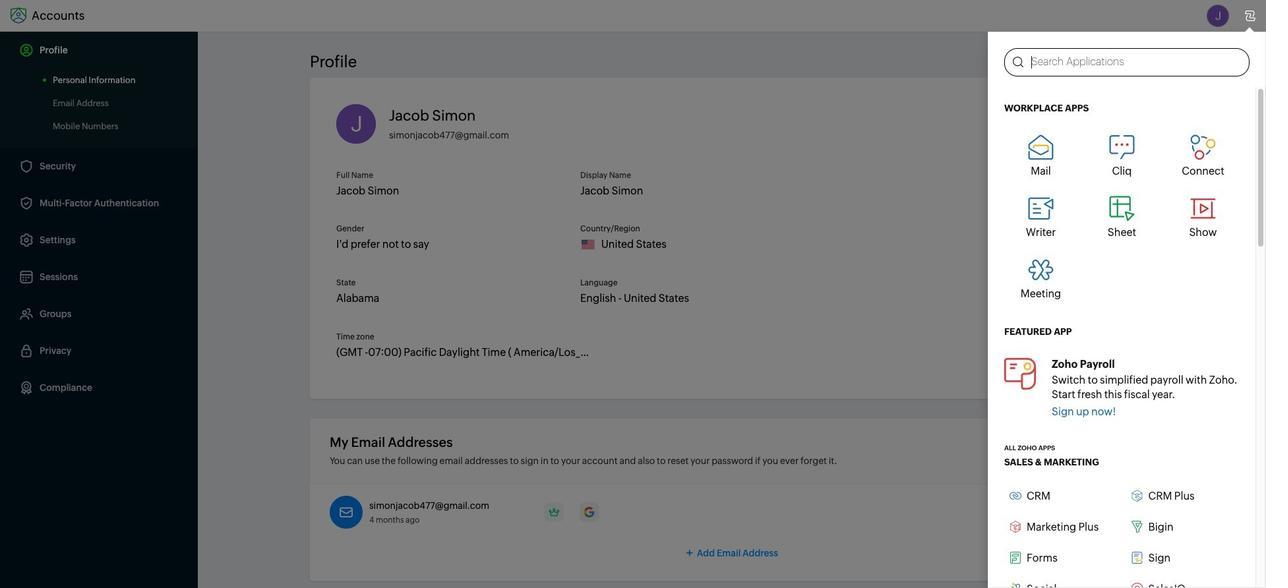 Task type: describe. For each thing, give the bounding box(es) containing it.
primary image
[[545, 503, 564, 523]]



Task type: vqa. For each thing, say whether or not it's contained in the screenshot.
'Search Applications' Text Box
yes



Task type: locate. For each thing, give the bounding box(es) containing it.
Search Applications text field
[[1024, 49, 1250, 76]]

zoho payroll image
[[1005, 358, 1037, 390]]



